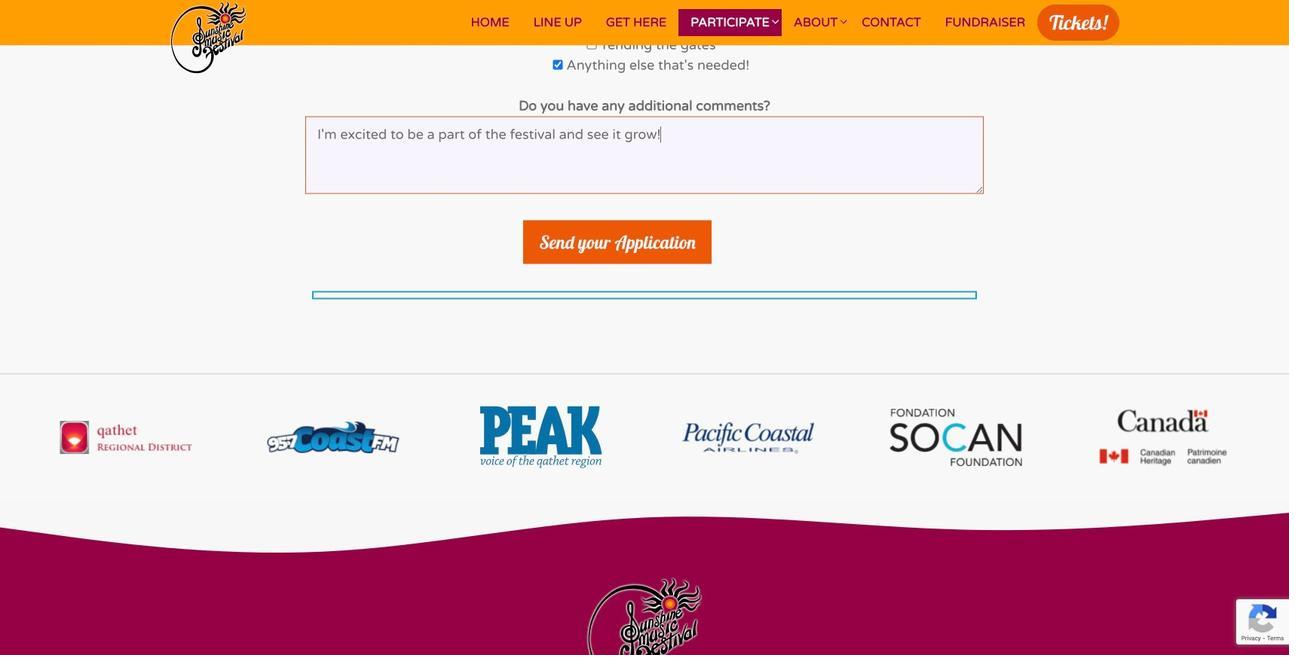 Task type: vqa. For each thing, say whether or not it's contained in the screenshot.
EMAIL FIELD within Contact form element
no



Task type: locate. For each thing, give the bounding box(es) containing it.
None checkbox
[[607, 19, 617, 29]]

sunshine music festival image
[[170, 0, 247, 75]]

none submit inside contact form element
[[523, 220, 712, 264]]

None submit
[[523, 220, 712, 264]]

sponsor: canadian heritage image
[[1097, 408, 1229, 468]]

none checkbox inside contact form element
[[607, 19, 617, 29]]

sunshine music festival logo image
[[586, 577, 703, 656]]

sponsor: powell river peak image
[[475, 405, 607, 471]]

None checkbox
[[587, 39, 597, 49], [553, 60, 563, 70], [587, 39, 597, 49], [553, 60, 563, 70]]

None text field
[[305, 116, 984, 194]]

sponsor: coast fm - 95.7 fm - powell river image
[[267, 422, 399, 454]]



Task type: describe. For each thing, give the bounding box(es) containing it.
sponsor: socan image
[[890, 410, 1022, 467]]

contact form element
[[305, 0, 984, 300]]

sponsor: pacific coastal airlines image
[[682, 422, 814, 454]]

sponsor: qathet regional district image
[[60, 421, 192, 455]]



